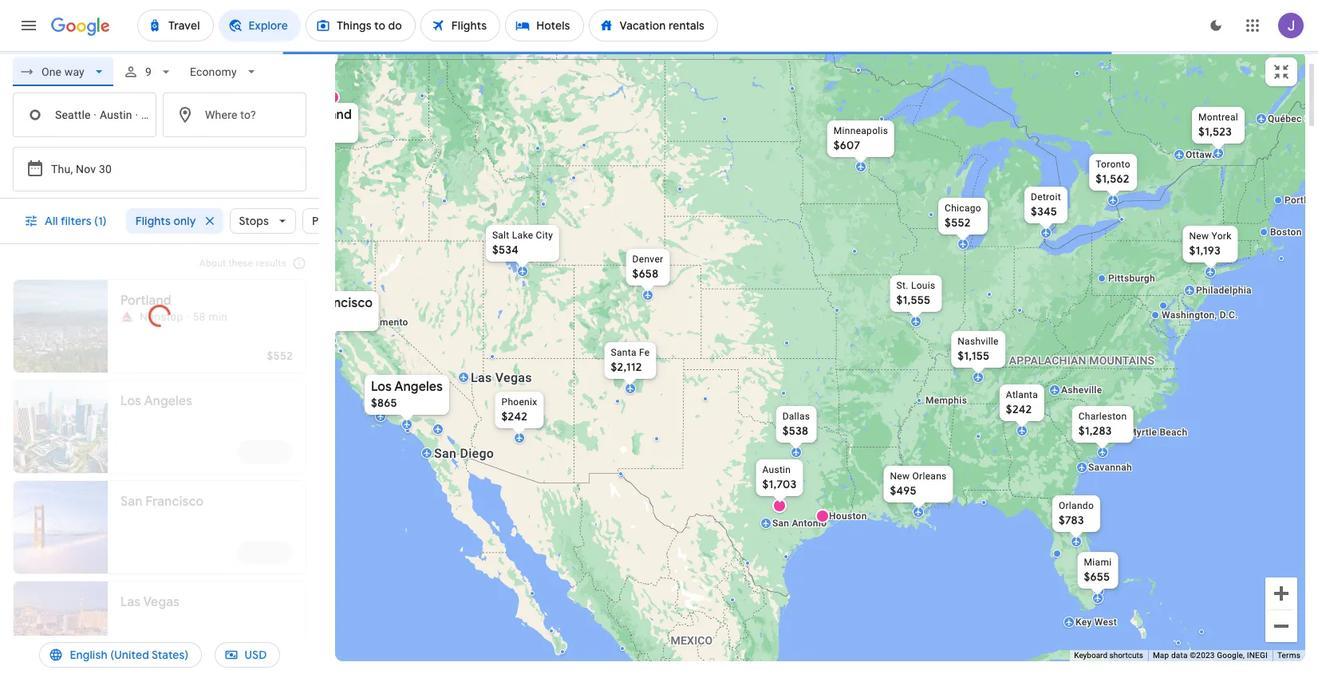Task type: locate. For each thing, give the bounding box(es) containing it.
2112 US dollars text field
[[611, 360, 642, 374]]

$242 inside atlanta $242
[[1006, 402, 1032, 416]]

austin right seattle in the left of the page
[[100, 108, 132, 121]]

1 vertical spatial 552 us dollars text field
[[267, 349, 293, 363]]

1 horizontal spatial vegas
[[496, 370, 532, 385]]

$1,562
[[1096, 171, 1130, 186]]

9 button
[[116, 53, 180, 91]]

(1)
[[94, 214, 107, 228]]

58 min
[[193, 311, 228, 323]]

san diego
[[434, 446, 494, 461]]

1 horizontal spatial $552
[[945, 215, 971, 229]]

houston right antonio
[[829, 510, 867, 522]]

0 horizontal spatial houston
[[141, 108, 185, 121]]

0 vertical spatial austin
[[100, 108, 132, 121]]

None field
[[13, 57, 113, 86], [183, 57, 265, 86], [13, 57, 113, 86], [183, 57, 265, 86]]

city right québec
[[1305, 113, 1319, 124]]

 image
[[186, 309, 190, 325]]

0 horizontal spatial vegas
[[143, 595, 180, 611]]

0 vertical spatial $552
[[945, 215, 971, 229]]

los inside los angeles $865
[[371, 379, 392, 395]]

city right the lake
[[536, 229, 553, 241]]

1 horizontal spatial $242
[[1006, 402, 1032, 416]]

1 horizontal spatial los
[[371, 379, 392, 395]]

las inside map region
[[471, 370, 492, 385]]

francisco
[[315, 295, 373, 311], [146, 494, 204, 510]]

1 horizontal spatial ·
[[135, 108, 138, 121]]

1 vertical spatial vegas
[[143, 595, 180, 611]]

0 vertical spatial las
[[471, 370, 492, 385]]

las up (united on the bottom of page
[[121, 595, 141, 611]]

austin
[[100, 108, 132, 121], [763, 464, 791, 475]]

1 horizontal spatial angeles
[[395, 379, 443, 395]]

washington, d.c.
[[1162, 309, 1239, 320]]

0 horizontal spatial austin
[[100, 108, 132, 121]]

angeles for los angeles
[[144, 394, 192, 409]]

austin up $1,703
[[763, 464, 791, 475]]

miami $655
[[1084, 557, 1112, 584]]

865 US dollars text field
[[371, 396, 397, 410]]

0 horizontal spatial 552 us dollars text field
[[267, 349, 293, 363]]

new up $1,193
[[1190, 230, 1210, 241]]

orleans
[[913, 471, 947, 482]]

2 horizontal spatial ·
[[188, 108, 191, 121]]

memphis
[[926, 395, 968, 406]]

1 horizontal spatial city
[[1305, 113, 1319, 124]]

las vegas inside map region
[[471, 370, 532, 385]]

angeles
[[395, 379, 443, 395], [144, 394, 192, 409]]

toronto
[[1096, 158, 1131, 170]]

9
[[145, 65, 152, 78]]

los angeles button
[[13, 380, 307, 474], [13, 380, 307, 474]]

$1,555
[[897, 293, 931, 307]]

asheville
[[1062, 384, 1103, 396]]

toronto $1,562
[[1096, 158, 1131, 186]]

2 · from the left
[[135, 108, 138, 121]]

nashville $1,155
[[958, 336, 999, 363]]

inegi
[[1248, 651, 1268, 660]]

1 vertical spatial new
[[890, 471, 910, 482]]

$242 down atlanta
[[1006, 402, 1032, 416]]

houston down 9 popup button
[[141, 108, 185, 121]]

angeles inside los angeles $865
[[395, 379, 443, 395]]

los for los angeles $865
[[371, 379, 392, 395]]

$783
[[1059, 513, 1085, 527]]

new inside new york $1,193
[[1190, 230, 1210, 241]]

0 horizontal spatial $242
[[502, 409, 528, 423]]

1 vertical spatial san francisco
[[121, 494, 204, 510]]

1 horizontal spatial francisco
[[315, 295, 373, 311]]

1 vertical spatial las
[[121, 595, 141, 611]]

main menu image
[[19, 16, 38, 35]]

houston inside the filters form
[[141, 108, 185, 121]]

sacramento
[[354, 317, 409, 328]]

$1,703
[[763, 477, 797, 491]]

vegas inside map region
[[496, 370, 532, 385]]

appalachian mountains
[[1010, 354, 1155, 367]]

las up diego
[[471, 370, 492, 385]]

(united
[[110, 648, 149, 663]]

phoenix $242
[[502, 396, 538, 423]]

city inside salt lake city $534
[[536, 229, 553, 241]]

results
[[256, 258, 287, 269]]

new inside new orleans $495
[[890, 471, 910, 482]]

austin inside 'austin $1,703'
[[763, 464, 791, 475]]

flights only button
[[126, 202, 223, 240]]

1 vertical spatial houston
[[829, 510, 867, 522]]

0 vertical spatial houston
[[141, 108, 185, 121]]

0 vertical spatial san francisco
[[290, 295, 373, 311]]

loading results progress bar
[[0, 51, 1319, 54], [141, 298, 178, 334]]

0 horizontal spatial portland
[[121, 293, 171, 309]]

new up $495
[[890, 471, 910, 482]]

1 vertical spatial portland
[[1285, 194, 1319, 206]]

san
[[290, 295, 312, 311], [434, 446, 457, 461], [121, 494, 143, 510], [773, 518, 790, 529]]

change appearance image
[[1197, 6, 1236, 45]]

google,
[[1218, 651, 1245, 660]]

1 vertical spatial city
[[536, 229, 553, 241]]

san antonio
[[773, 518, 827, 529]]

houston inside map region
[[829, 510, 867, 522]]

0 vertical spatial las vegas
[[471, 370, 532, 385]]

1 vertical spatial $552
[[267, 349, 293, 363]]

$242 inside phoenix $242
[[502, 409, 528, 423]]

washington,
[[1162, 309, 1218, 320]]

1 horizontal spatial las vegas
[[471, 370, 532, 385]]

1 vertical spatial loading results progress bar
[[141, 298, 178, 334]]

delta image
[[121, 311, 133, 323]]

658 US dollars text field
[[633, 266, 659, 281]]

0 horizontal spatial new
[[890, 471, 910, 482]]

vegas up the 'states)' at the left
[[143, 595, 180, 611]]

$534
[[492, 242, 519, 257]]

1155 US dollars text field
[[958, 348, 990, 363]]

new york $1,193
[[1190, 230, 1232, 257]]

all filters (1)
[[45, 214, 107, 228]]

534 US dollars text field
[[492, 242, 519, 257]]

0 horizontal spatial francisco
[[146, 494, 204, 510]]

denver $658
[[633, 253, 664, 281]]

seattle · austin · houston ·
[[55, 108, 194, 121]]

myrtle beach
[[1129, 427, 1188, 438]]

0 horizontal spatial ·
[[94, 108, 97, 121]]

atlanta
[[1006, 389, 1039, 400]]

los for los angeles
[[121, 394, 141, 409]]

west
[[1095, 617, 1118, 628]]

1283 US dollars text field
[[1079, 423, 1112, 438]]

1 horizontal spatial new
[[1190, 230, 1210, 241]]

0 horizontal spatial san francisco
[[121, 494, 204, 510]]

las vegas button
[[13, 581, 307, 675], [13, 581, 307, 675]]

1 horizontal spatial portland
[[301, 107, 352, 123]]

1 horizontal spatial las
[[471, 370, 492, 385]]

0 horizontal spatial angeles
[[144, 394, 192, 409]]

1 vertical spatial las vegas
[[121, 595, 180, 611]]

1 horizontal spatial houston
[[829, 510, 867, 522]]

montreal $1,523
[[1199, 111, 1239, 138]]

$242 for atlanta $242
[[1006, 402, 1032, 416]]

0 horizontal spatial city
[[536, 229, 553, 241]]

myrtle
[[1129, 427, 1158, 438]]

vegas up phoenix
[[496, 370, 532, 385]]

1 horizontal spatial san francisco
[[290, 295, 373, 311]]

0 horizontal spatial las vegas
[[121, 595, 180, 611]]

1562 US dollars text field
[[1096, 171, 1130, 186]]

dallas $538
[[783, 411, 811, 438]]

las vegas up phoenix
[[471, 370, 532, 385]]

new for $495
[[890, 471, 910, 482]]

states)
[[152, 648, 189, 663]]

city
[[1305, 113, 1319, 124], [536, 229, 553, 241]]

0 vertical spatial francisco
[[315, 295, 373, 311]]

diego
[[460, 446, 494, 461]]

0 horizontal spatial los
[[121, 394, 141, 409]]

$242 down phoenix
[[502, 409, 528, 423]]

552 US dollars text field
[[945, 215, 971, 229], [267, 349, 293, 363]]

shortcuts
[[1110, 651, 1144, 660]]

filters form
[[0, 51, 319, 199]]

0 horizontal spatial $552
[[267, 349, 293, 363]]

0 vertical spatial 552 us dollars text field
[[945, 215, 971, 229]]

santa
[[611, 347, 637, 358]]

0 vertical spatial portland
[[301, 107, 352, 123]]

783 US dollars text field
[[1059, 513, 1085, 527]]

price
[[312, 214, 339, 228]]

york
[[1212, 230, 1232, 241]]

$1,283
[[1079, 423, 1112, 438]]

los
[[371, 379, 392, 395], [121, 394, 141, 409]]

495 US dollars text field
[[890, 483, 917, 498]]

$655
[[1084, 570, 1111, 584]]

about these results
[[199, 258, 287, 269]]

about these results image
[[280, 244, 318, 283]]

las vegas up the 'states)' at the left
[[121, 595, 180, 611]]

price button
[[302, 202, 366, 240]]

houston
[[141, 108, 185, 121], [829, 510, 867, 522]]

None text field
[[13, 93, 156, 137]]

Departure text field
[[51, 148, 252, 191]]

portland inside button
[[301, 107, 352, 123]]

québec city
[[1268, 113, 1319, 124]]

0 vertical spatial vegas
[[496, 370, 532, 385]]

0 vertical spatial new
[[1190, 230, 1210, 241]]

·
[[94, 108, 97, 121], [135, 108, 138, 121], [188, 108, 191, 121]]

1 vertical spatial austin
[[763, 464, 791, 475]]

new
[[1190, 230, 1210, 241], [890, 471, 910, 482]]

stops
[[239, 214, 269, 228]]

1 horizontal spatial austin
[[763, 464, 791, 475]]

0 horizontal spatial las
[[121, 595, 141, 611]]

los angeles
[[121, 394, 192, 409]]

charleston
[[1079, 411, 1127, 422]]

los angeles $865
[[371, 379, 443, 410]]



Task type: vqa. For each thing, say whether or not it's contained in the screenshot.
'san francisco'
yes



Task type: describe. For each thing, give the bounding box(es) containing it.
data
[[1172, 651, 1188, 660]]

st. louis $1,555
[[897, 280, 936, 307]]

boston
[[1271, 226, 1303, 237]]

austin $1,703
[[763, 464, 797, 491]]

$1,155
[[958, 348, 990, 363]]

only
[[174, 214, 196, 228]]

québec
[[1268, 113, 1302, 124]]

english (united states)
[[70, 648, 189, 663]]

portland button
[[291, 99, 361, 152]]

chicago
[[945, 202, 982, 214]]

english
[[70, 648, 108, 663]]

2 vertical spatial portland
[[121, 293, 171, 309]]

key
[[1076, 617, 1092, 628]]

new orleans $495
[[890, 471, 947, 498]]

fe
[[639, 347, 650, 358]]

filters
[[61, 214, 92, 228]]

english (united states) button
[[40, 636, 202, 675]]

1 vertical spatial francisco
[[146, 494, 204, 510]]

flights only
[[136, 214, 196, 228]]

1703 US dollars text field
[[763, 477, 797, 491]]

$865
[[371, 396, 397, 410]]

montreal
[[1199, 111, 1239, 123]]

3 · from the left
[[188, 108, 191, 121]]

mountains
[[1090, 354, 1155, 367]]

mexico
[[671, 634, 713, 647]]

Where to? text field
[[163, 93, 307, 137]]

$552 inside chicago $552
[[945, 215, 971, 229]]

1 · from the left
[[94, 108, 97, 121]]

dallas
[[783, 411, 811, 422]]

min
[[209, 311, 228, 323]]

242 US dollars text field
[[502, 409, 528, 423]]

keyboard shortcuts
[[1075, 651, 1144, 660]]

map data ©2023 google, inegi
[[1153, 651, 1268, 660]]

$1,523
[[1199, 124, 1233, 138]]

louis
[[912, 280, 936, 291]]

beach
[[1160, 427, 1188, 438]]

607 US dollars text field
[[834, 138, 861, 152]]

58
[[193, 311, 206, 323]]

1193 US dollars text field
[[1190, 243, 1221, 257]]

key west
[[1076, 617, 1118, 628]]

1 horizontal spatial 552 us dollars text field
[[945, 215, 971, 229]]

345 US dollars text field
[[1031, 204, 1058, 218]]

map region
[[280, 0, 1319, 674]]

usd button
[[214, 636, 280, 675]]

st.
[[897, 280, 909, 291]]

view smaller map image
[[1272, 62, 1292, 81]]

miami
[[1084, 557, 1112, 568]]

nonstop
[[140, 311, 183, 323]]

all filters (1) button
[[14, 202, 120, 240]]

$242 for phoenix $242
[[502, 409, 528, 423]]

$345
[[1031, 204, 1058, 218]]

655 US dollars text field
[[1084, 570, 1111, 584]]

lake
[[512, 229, 534, 241]]

©2023
[[1190, 651, 1215, 660]]

austin inside the filters form
[[100, 108, 132, 121]]

$1,193
[[1190, 243, 1221, 257]]

map
[[1153, 651, 1170, 660]]

salt
[[492, 229, 510, 241]]

$538
[[783, 423, 809, 438]]

stops button
[[230, 202, 296, 240]]

detroit $345
[[1031, 191, 1062, 218]]

terms
[[1278, 651, 1301, 660]]

minneapolis
[[834, 125, 889, 136]]

minneapolis $607
[[834, 125, 889, 152]]

angeles for los angeles $865
[[395, 379, 443, 395]]

denver
[[633, 253, 664, 265]]

san francisco inside map region
[[290, 295, 373, 311]]

usd
[[245, 648, 267, 663]]

orlando
[[1059, 500, 1094, 511]]

2 horizontal spatial portland
[[1285, 194, 1319, 206]]

appalachian
[[1010, 354, 1087, 367]]

all
[[45, 214, 58, 228]]

242 US dollars text field
[[1006, 402, 1032, 416]]

chicago $552
[[945, 202, 982, 229]]

atlanta $242
[[1006, 389, 1039, 416]]

orlando $783
[[1059, 500, 1094, 527]]

0 vertical spatial city
[[1305, 113, 1319, 124]]

antonio
[[792, 518, 827, 529]]

538 US dollars text field
[[783, 423, 809, 438]]

1523 US dollars text field
[[1199, 124, 1233, 138]]

$495
[[890, 483, 917, 498]]

seattle
[[55, 108, 91, 121]]

santa fe $2,112
[[611, 347, 650, 374]]

terms link
[[1278, 651, 1301, 660]]

about
[[199, 258, 226, 269]]

1555 US dollars text field
[[897, 293, 931, 307]]

new for $1,193
[[1190, 230, 1210, 241]]

$658
[[633, 266, 659, 281]]

$2,112
[[611, 360, 642, 374]]

francisco inside map region
[[315, 295, 373, 311]]

pittsburgh
[[1109, 273, 1156, 284]]

ottawa
[[1186, 149, 1218, 160]]

0 vertical spatial loading results progress bar
[[0, 51, 1319, 54]]

phoenix
[[502, 396, 538, 408]]

savannah
[[1089, 462, 1133, 473]]

nashville
[[958, 336, 999, 347]]



